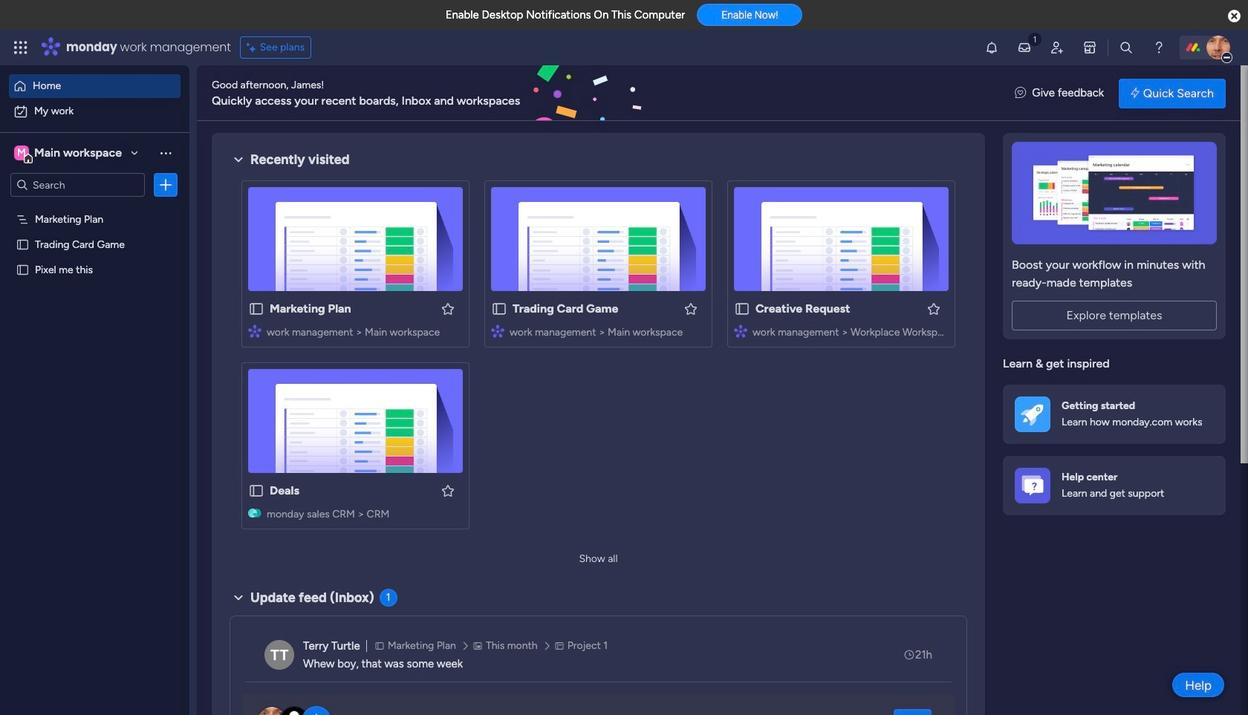 Task type: describe. For each thing, give the bounding box(es) containing it.
notifications image
[[984, 40, 999, 55]]

terry turtle image
[[265, 640, 294, 670]]

monday marketplace image
[[1083, 40, 1097, 55]]

invite members image
[[1050, 40, 1065, 55]]

public board image inside quick search results list box
[[491, 301, 507, 317]]

2 vertical spatial option
[[0, 205, 189, 208]]

workspace options image
[[158, 145, 173, 160]]

options image
[[158, 178, 173, 192]]

v2 bolt switch image
[[1131, 85, 1140, 101]]

2 component image from the left
[[734, 324, 747, 338]]

james peterson image
[[1207, 36, 1230, 59]]

getting started element
[[1003, 385, 1226, 444]]

search everything image
[[1119, 40, 1134, 55]]

templates image image
[[1016, 142, 1213, 244]]

1 element
[[379, 589, 397, 607]]

0 vertical spatial public board image
[[16, 237, 30, 251]]

quick search results list box
[[230, 169, 967, 548]]

1 vertical spatial add to favorites image
[[441, 483, 455, 498]]

update feed image
[[1017, 40, 1032, 55]]



Task type: vqa. For each thing, say whether or not it's contained in the screenshot.
option
yes



Task type: locate. For each thing, give the bounding box(es) containing it.
add to favorites image
[[441, 301, 455, 316], [684, 301, 698, 316]]

1 horizontal spatial component image
[[734, 324, 747, 338]]

1 horizontal spatial add to favorites image
[[927, 301, 941, 316]]

help center element
[[1003, 456, 1226, 515]]

workspace selection element
[[14, 144, 124, 163]]

see plans image
[[246, 39, 260, 56]]

Search in workspace field
[[31, 176, 124, 194]]

v2 user feedback image
[[1015, 85, 1026, 102]]

1 vertical spatial public board image
[[491, 301, 507, 317]]

close update feed (inbox) image
[[230, 589, 247, 607]]

component image
[[491, 324, 505, 338], [734, 324, 747, 338]]

public board image
[[16, 237, 30, 251], [491, 301, 507, 317]]

0 horizontal spatial component image
[[491, 324, 505, 338]]

workspace image
[[14, 145, 29, 161]]

select product image
[[13, 40, 28, 55]]

add to favorites image
[[927, 301, 941, 316], [441, 483, 455, 498]]

1 image
[[1028, 30, 1042, 47]]

help image
[[1152, 40, 1167, 55]]

list box
[[0, 203, 189, 483]]

0 horizontal spatial add to favorites image
[[441, 483, 455, 498]]

2 add to favorites image from the left
[[684, 301, 698, 316]]

option
[[9, 74, 181, 98], [9, 100, 181, 123], [0, 205, 189, 208]]

0 vertical spatial option
[[9, 74, 181, 98]]

public board image
[[16, 262, 30, 276], [248, 301, 265, 317], [734, 301, 750, 317], [248, 483, 265, 499]]

close recently visited image
[[230, 151, 247, 169]]

1 horizontal spatial add to favorites image
[[684, 301, 698, 316]]

1 add to favorites image from the left
[[441, 301, 455, 316]]

0 horizontal spatial add to favorites image
[[441, 301, 455, 316]]

0 vertical spatial add to favorites image
[[927, 301, 941, 316]]

1 vertical spatial option
[[9, 100, 181, 123]]

dapulse close image
[[1228, 9, 1241, 24]]

0 horizontal spatial public board image
[[16, 237, 30, 251]]

1 component image from the left
[[491, 324, 505, 338]]

1 horizontal spatial public board image
[[491, 301, 507, 317]]



